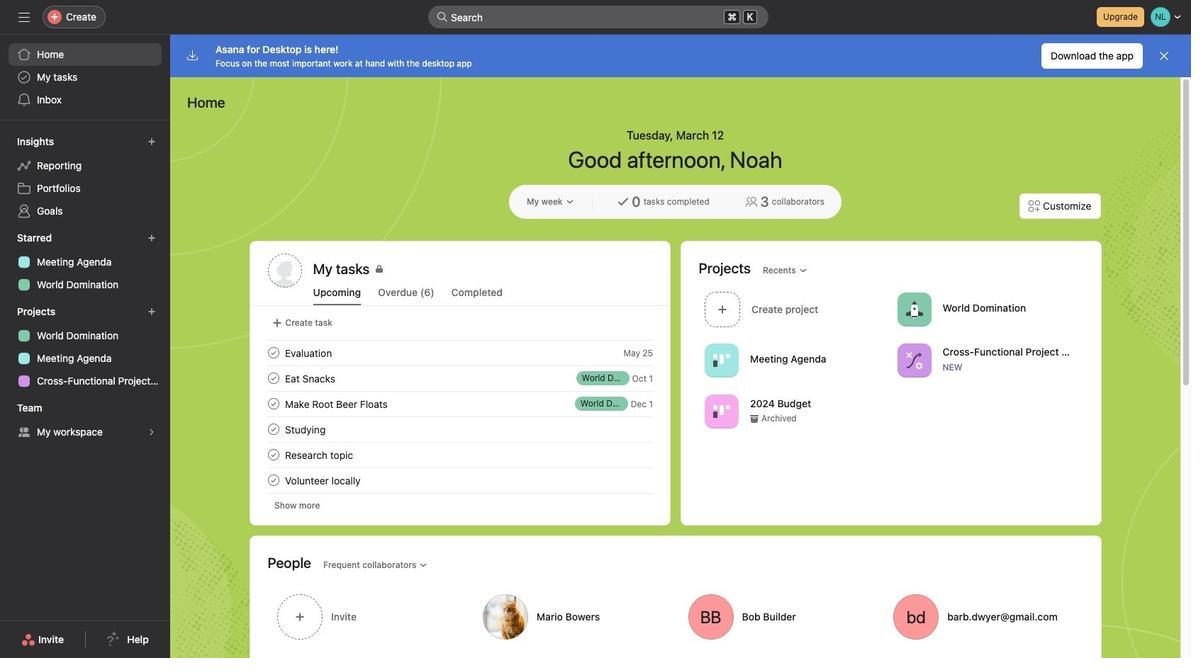 Task type: vqa. For each thing, say whether or not it's contained in the screenshot.
Send message button
no



Task type: describe. For each thing, give the bounding box(es) containing it.
mark complete image for 4th mark complete option
[[265, 447, 282, 464]]

Mark complete checkbox
[[265, 370, 282, 387]]

dismiss image
[[1159, 50, 1170, 62]]

Search tasks, projects, and more text field
[[428, 6, 769, 28]]

hide sidebar image
[[18, 11, 30, 23]]

1 mark complete checkbox from the top
[[265, 345, 282, 362]]

2 mark complete image from the top
[[265, 396, 282, 413]]

5 mark complete checkbox from the top
[[265, 472, 282, 489]]

new insights image
[[148, 138, 156, 146]]

1 board image from the top
[[713, 352, 730, 369]]

new project or portfolio image
[[148, 308, 156, 316]]

1 mark complete image from the top
[[265, 345, 282, 362]]

teams element
[[0, 396, 170, 447]]

global element
[[0, 35, 170, 120]]

see details, my workspace image
[[148, 428, 156, 437]]

2 board image from the top
[[713, 403, 730, 420]]

insights element
[[0, 129, 170, 226]]

prominent image
[[437, 11, 448, 23]]

starred element
[[0, 226, 170, 299]]

3 mark complete checkbox from the top
[[265, 421, 282, 438]]

line_and_symbols image
[[906, 352, 923, 369]]

rocket image
[[906, 301, 923, 318]]



Task type: locate. For each thing, give the bounding box(es) containing it.
Mark complete checkbox
[[265, 345, 282, 362], [265, 396, 282, 413], [265, 421, 282, 438], [265, 447, 282, 464], [265, 472, 282, 489]]

4 mark complete checkbox from the top
[[265, 447, 282, 464]]

3 mark complete image from the top
[[265, 447, 282, 464]]

mark complete image for mark complete checkbox
[[265, 370, 282, 387]]

2 mark complete checkbox from the top
[[265, 396, 282, 413]]

2 vertical spatial mark complete image
[[265, 472, 282, 489]]

3 mark complete image from the top
[[265, 472, 282, 489]]

add profile photo image
[[268, 254, 302, 288]]

0 vertical spatial mark complete image
[[265, 370, 282, 387]]

add items to starred image
[[148, 234, 156, 243]]

0 vertical spatial board image
[[713, 352, 730, 369]]

None field
[[428, 6, 769, 28]]

2 vertical spatial mark complete image
[[265, 447, 282, 464]]

1 mark complete image from the top
[[265, 370, 282, 387]]

2 mark complete image from the top
[[265, 421, 282, 438]]

projects element
[[0, 299, 170, 396]]

0 vertical spatial mark complete image
[[265, 345, 282, 362]]

mark complete image
[[265, 370, 282, 387], [265, 421, 282, 438], [265, 447, 282, 464]]

mark complete image for third mark complete option from the top
[[265, 421, 282, 438]]

board image
[[713, 352, 730, 369], [713, 403, 730, 420]]

1 vertical spatial mark complete image
[[265, 396, 282, 413]]

mark complete image
[[265, 345, 282, 362], [265, 396, 282, 413], [265, 472, 282, 489]]

1 vertical spatial board image
[[713, 403, 730, 420]]

1 vertical spatial mark complete image
[[265, 421, 282, 438]]



